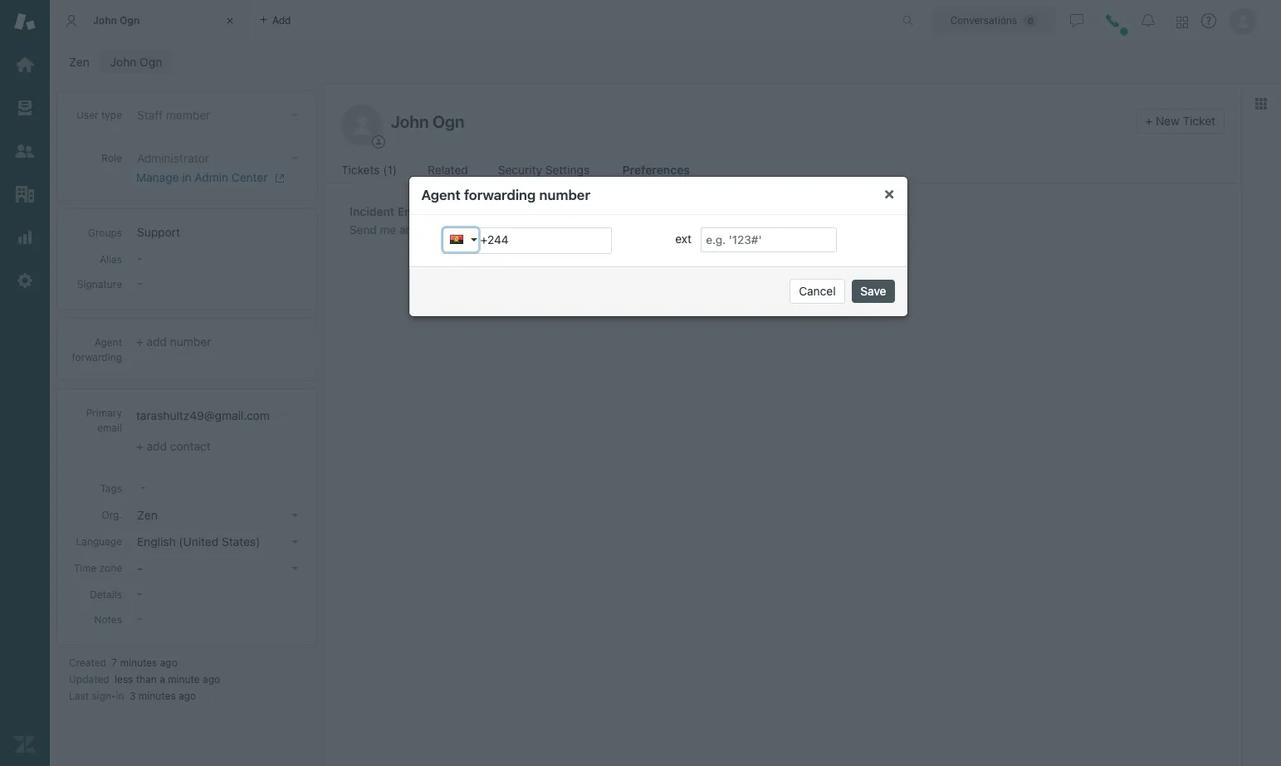 Task type: locate. For each thing, give the bounding box(es) containing it.
0 vertical spatial a
[[496, 223, 503, 237]]

0 vertical spatial email
[[415, 223, 443, 237]]

0 vertical spatial minutes
[[120, 657, 157, 669]]

ext
[[675, 231, 692, 245]]

(united
[[179, 535, 218, 549]]

ago up 'minute'
[[160, 657, 177, 669]]

security settings link
[[498, 161, 594, 183]]

1 horizontal spatial agent
[[421, 186, 461, 203]]

an
[[399, 223, 412, 237]]

administrator
[[137, 151, 209, 165]]

+
[[1145, 114, 1152, 128], [136, 335, 143, 349], [136, 439, 143, 453]]

2 arrow down image from the top
[[291, 157, 298, 160]]

1 horizontal spatial in
[[182, 170, 191, 184]]

conversations button
[[932, 7, 1055, 34]]

number down settings
[[539, 186, 590, 203]]

2 vertical spatial +
[[136, 439, 143, 453]]

2 vertical spatial arrow down image
[[291, 567, 298, 570]]

updated
[[69, 673, 109, 686]]

0 horizontal spatial in
[[116, 690, 124, 702]]

saved
[[744, 242, 774, 254]]

states)
[[222, 535, 260, 549]]

1 horizontal spatial number
[[539, 186, 590, 203]]

new
[[1156, 114, 1180, 128]]

my
[[643, 223, 659, 237]]

arrow down image
[[470, 238, 477, 241], [291, 540, 298, 544], [291, 567, 298, 570]]

a
[[496, 223, 503, 237], [160, 673, 165, 686]]

minutes down than
[[139, 690, 176, 702]]

in left 3
[[116, 690, 124, 702]]

email
[[415, 223, 443, 237], [97, 422, 122, 434]]

minutes up than
[[120, 657, 157, 669]]

2 add from the top
[[147, 439, 167, 453]]

email down primary
[[97, 422, 122, 434]]

agent
[[421, 186, 461, 203], [94, 336, 122, 349]]

0 vertical spatial in
[[182, 170, 191, 184]]

0 vertical spatial arrow down image
[[291, 114, 298, 117]]

zendesk products image
[[1176, 16, 1188, 28]]

(1)
[[383, 163, 397, 177]]

arrow down image down the there's
[[470, 238, 477, 241]]

tickets
[[341, 163, 380, 177]]

0 horizontal spatial zen
[[69, 55, 89, 69]]

organizations image
[[14, 183, 36, 205]]

add right agent forwarding
[[147, 335, 167, 349]]

arrow down image down english (united states) button
[[291, 567, 298, 570]]

than
[[136, 673, 157, 686]]

in inside created 7 minutes ago updated less than a minute ago last sign-in 3 minutes ago
[[116, 690, 124, 702]]

1 vertical spatial add
[[147, 439, 167, 453]]

manage
[[136, 170, 179, 184]]

if
[[446, 223, 453, 237]]

administrator button
[[132, 147, 305, 170]]

0 horizontal spatial email
[[97, 422, 122, 434]]

1 horizontal spatial a
[[496, 223, 503, 237]]

1 vertical spatial arrow down image
[[291, 157, 298, 160]]

agent down "signature"
[[94, 336, 122, 349]]

0 vertical spatial +
[[1145, 114, 1152, 128]]

zen up user
[[69, 55, 89, 69]]

0 horizontal spatial agent
[[94, 336, 122, 349]]

security
[[498, 163, 542, 177]]

ogn
[[120, 14, 140, 26]]

arrow down image inside "zen" button
[[291, 514, 298, 517]]

add left contact
[[147, 439, 167, 453]]

0 vertical spatial zen
[[69, 55, 89, 69]]

3 arrow down image from the top
[[291, 514, 298, 517]]

ago right 'minute'
[[203, 673, 220, 686]]

email left if
[[415, 223, 443, 237]]

0 vertical spatial ago
[[160, 657, 177, 669]]

e.g. '123#' text field
[[701, 227, 837, 252]]

+ right agent forwarding
[[136, 335, 143, 349]]

+ new ticket button
[[1136, 109, 1225, 134]]

primary
[[86, 407, 122, 419]]

zen up the english
[[137, 508, 158, 522]]

a inside incident email notifications send me an email if there's a service incident affecting my account.
[[496, 223, 503, 237]]

tickets (1)
[[341, 163, 397, 177]]

0 vertical spatial number
[[539, 186, 590, 203]]

None text field
[[386, 109, 1129, 134]]

0 horizontal spatial a
[[160, 673, 165, 686]]

me
[[380, 223, 396, 237]]

0 vertical spatial agent
[[421, 186, 461, 203]]

forwarding up primary
[[72, 351, 122, 364]]

forwarding for agent forwarding number
[[464, 186, 536, 203]]

arrow down image for zen
[[291, 514, 298, 517]]

tags
[[100, 482, 122, 495]]

user type
[[76, 109, 122, 121]]

+ left new
[[1145, 114, 1152, 128]]

0 vertical spatial add
[[147, 335, 167, 349]]

arrow down image for -
[[291, 567, 298, 570]]

arrow down image inside english (united states) button
[[291, 540, 298, 544]]

1 vertical spatial zen
[[137, 508, 158, 522]]

number
[[539, 186, 590, 203], [170, 335, 211, 349]]

alias
[[100, 253, 122, 266]]

in
[[182, 170, 191, 184], [116, 690, 124, 702]]

0 vertical spatial arrow down image
[[470, 238, 477, 241]]

0 vertical spatial forwarding
[[464, 186, 536, 203]]

main element
[[0, 0, 50, 766]]

service
[[506, 223, 544, 237]]

1 vertical spatial email
[[97, 422, 122, 434]]

affecting
[[593, 223, 640, 237]]

ago
[[160, 657, 177, 669], [203, 673, 220, 686], [179, 690, 196, 702]]

1 horizontal spatial zen
[[137, 508, 158, 522]]

get started image
[[14, 54, 36, 76]]

2 horizontal spatial ago
[[203, 673, 220, 686]]

arrow down image right states)
[[291, 540, 298, 544]]

2 vertical spatial ago
[[179, 690, 196, 702]]

agent forwarding number
[[421, 186, 590, 203]]

john ogn tab
[[50, 0, 249, 42]]

arrow down image inside staff member button
[[291, 114, 298, 117]]

1 horizontal spatial email
[[415, 223, 443, 237]]

a right the there's
[[496, 223, 503, 237]]

language
[[76, 535, 122, 548]]

forwarding
[[464, 186, 536, 203], [72, 351, 122, 364]]

zen button
[[132, 504, 305, 527]]

arrow down image for staff member
[[291, 114, 298, 117]]

0 horizontal spatial number
[[170, 335, 211, 349]]

zone
[[99, 562, 122, 574]]

agent for agent forwarding number
[[421, 186, 461, 203]]

created
[[69, 657, 106, 669]]

3
[[129, 690, 136, 702]]

minutes
[[120, 657, 157, 669], [139, 690, 176, 702]]

arrow down image inside - button
[[291, 567, 298, 570]]

manage in admin center
[[136, 170, 268, 184]]

in down administrator
[[182, 170, 191, 184]]

2 vertical spatial arrow down image
[[291, 514, 298, 517]]

arrow down image
[[291, 114, 298, 117], [291, 157, 298, 160], [291, 514, 298, 517]]

agent down related "link"
[[421, 186, 461, 203]]

john
[[93, 14, 117, 26]]

1 horizontal spatial forwarding
[[464, 186, 536, 203]]

ago down 'minute'
[[179, 690, 196, 702]]

1 vertical spatial a
[[160, 673, 165, 686]]

close image
[[222, 12, 238, 29]]

agent inside agent forwarding
[[94, 336, 122, 349]]

staff member button
[[132, 104, 305, 127]]

reporting image
[[14, 227, 36, 248]]

0 horizontal spatial forwarding
[[72, 351, 122, 364]]

1 arrow down image from the top
[[291, 114, 298, 117]]

+ inside button
[[1145, 114, 1152, 128]]

a right than
[[160, 673, 165, 686]]

add for add contact
[[147, 439, 167, 453]]

cancel
[[799, 284, 836, 298]]

staff member
[[137, 108, 210, 122]]

1 vertical spatial arrow down image
[[291, 540, 298, 544]]

number up tarashultz49@gmail.com
[[170, 335, 211, 349]]

there's
[[456, 223, 493, 237]]

1 vertical spatial in
[[116, 690, 124, 702]]

zendesk support image
[[14, 11, 36, 32]]

1 vertical spatial agent
[[94, 336, 122, 349]]

contact
[[170, 439, 211, 453]]

forwarding down the security
[[464, 186, 536, 203]]

1 add from the top
[[147, 335, 167, 349]]

1 vertical spatial +
[[136, 335, 143, 349]]

+ left contact
[[136, 439, 143, 453]]

1 vertical spatial forwarding
[[72, 351, 122, 364]]

admin image
[[14, 270, 36, 291]]

arrow down image inside administrator button
[[291, 157, 298, 160]]

1 vertical spatial number
[[170, 335, 211, 349]]

role
[[102, 152, 122, 164]]

related
[[428, 163, 468, 177]]

number for agent forwarding number
[[539, 186, 590, 203]]

arrow down image for administrator
[[291, 157, 298, 160]]



Task type: describe. For each thing, give the bounding box(es) containing it.
number for + add number
[[170, 335, 211, 349]]

groups
[[88, 227, 122, 239]]

security settings
[[498, 163, 590, 177]]

incident
[[547, 223, 590, 237]]

conversations
[[950, 14, 1017, 26]]

details
[[90, 589, 122, 601]]

add for add number
[[147, 335, 167, 349]]

apps image
[[1254, 97, 1268, 110]]

cancel button
[[790, 279, 845, 303]]

email inside incident email notifications send me an email if there's a service incident affecting my account.
[[415, 223, 443, 237]]

email inside primary email
[[97, 422, 122, 434]]

7
[[112, 657, 117, 669]]

minute
[[168, 673, 200, 686]]

- field
[[134, 478, 305, 496]]

+ new ticket
[[1145, 114, 1215, 128]]

primary email
[[86, 407, 122, 434]]

related link
[[428, 161, 470, 183]]

+ for + new ticket
[[1145, 114, 1152, 128]]

forwarding for agent forwarding
[[72, 351, 122, 364]]

1 vertical spatial ago
[[203, 673, 220, 686]]

customers image
[[14, 140, 36, 162]]

center
[[231, 170, 268, 184]]

preferences link
[[622, 161, 690, 183]]

john ogn
[[93, 14, 140, 26]]

created 7 minutes ago updated less than a minute ago last sign-in 3 minutes ago
[[69, 657, 220, 702]]

zendesk image
[[14, 734, 36, 755]]

english (united states)
[[137, 535, 260, 549]]

zen link
[[58, 51, 100, 74]]

e.g. '+15551234567' text field
[[442, 227, 611, 254]]

notes
[[94, 613, 122, 626]]

× link
[[884, 183, 895, 202]]

send
[[350, 223, 377, 237]]

get help image
[[1201, 13, 1216, 28]]

notifications
[[430, 205, 501, 218]]

save
[[860, 284, 886, 298]]

support
[[137, 225, 180, 239]]

tickets (1) link
[[341, 161, 400, 183]]

+ add number
[[136, 335, 211, 349]]

email
[[397, 205, 427, 218]]

settings
[[545, 163, 590, 177]]

tarashultz49@gmail.com
[[136, 408, 270, 423]]

-
[[137, 561, 142, 575]]

ticket
[[1183, 114, 1215, 128]]

agent forwarding
[[72, 336, 122, 364]]

english
[[137, 535, 176, 549]]

incident
[[350, 205, 395, 218]]

+ for + add number
[[136, 335, 143, 349]]

time zone
[[74, 562, 122, 574]]

+ for + add contact
[[136, 439, 143, 453]]

save button
[[852, 279, 895, 303]]

admin
[[195, 170, 228, 184]]

+ add contact
[[136, 439, 211, 453]]

views image
[[14, 97, 36, 119]]

agent for agent forwarding
[[94, 336, 122, 349]]

member
[[166, 108, 210, 122]]

signature
[[77, 278, 122, 291]]

0 horizontal spatial ago
[[160, 657, 177, 669]]

user
[[76, 109, 98, 121]]

sign-
[[92, 690, 116, 702]]

incident email notifications send me an email if there's a service incident affecting my account.
[[350, 205, 708, 237]]

- button
[[132, 557, 305, 580]]

type
[[101, 109, 122, 121]]

arrow down image for english (united states)
[[291, 540, 298, 544]]

last
[[69, 690, 89, 702]]

preferences
[[622, 163, 690, 177]]

english (united states) button
[[132, 530, 305, 554]]

zen inside zen link
[[69, 55, 89, 69]]

zen inside button
[[137, 508, 158, 522]]

time
[[74, 562, 97, 574]]

1 horizontal spatial ago
[[179, 690, 196, 702]]

org.
[[102, 509, 122, 521]]

manage in admin center link
[[136, 170, 298, 185]]

staff
[[137, 108, 163, 122]]

less
[[115, 673, 133, 686]]

account.
[[662, 223, 708, 237]]

×
[[884, 183, 895, 202]]

tabs tab list
[[50, 0, 885, 42]]

1 vertical spatial minutes
[[139, 690, 176, 702]]

a inside created 7 minutes ago updated less than a minute ago last sign-in 3 minutes ago
[[160, 673, 165, 686]]



Task type: vqa. For each thing, say whether or not it's contained in the screenshot.
configuration at left
no



